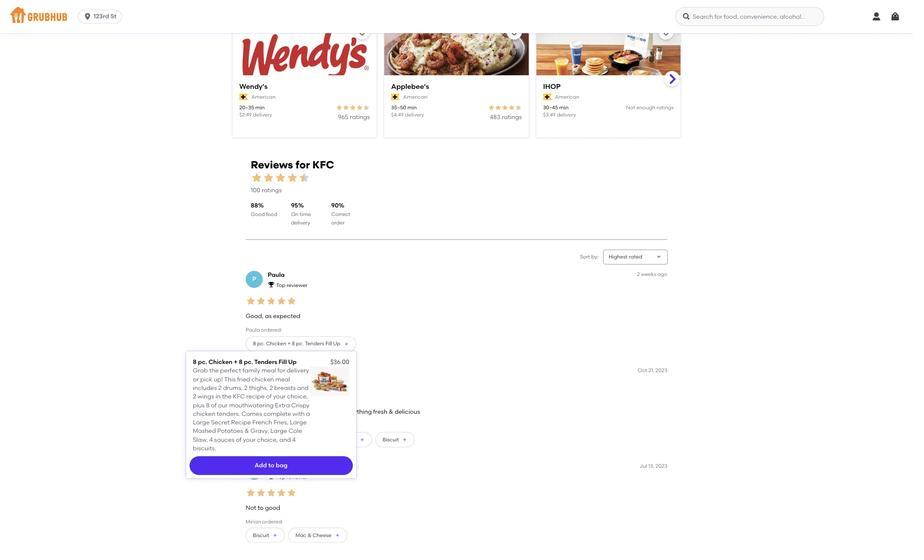 Task type: vqa. For each thing, say whether or not it's contained in the screenshot.
Of
yes



Task type: locate. For each thing, give the bounding box(es) containing it.
0 vertical spatial +
[[288, 341, 291, 347]]

subscription pass image up the 35–50 at the top left of the page
[[391, 94, 400, 101]]

0 horizontal spatial your
[[243, 436, 256, 444]]

1 vertical spatial of
[[211, 402, 217, 409]]

0 horizontal spatial min
[[256, 105, 265, 111]]

subscription pass image up 20–35
[[239, 94, 248, 101]]

drums,
[[223, 385, 243, 392]]

delivery inside 95 on time delivery
[[291, 220, 310, 226]]

1 horizontal spatial kfc
[[313, 159, 334, 171]]

your down gravy,
[[243, 436, 256, 444]]

trophy icon image down add to bag
[[268, 473, 275, 480]]

1 vertical spatial 2023
[[656, 463, 668, 469]]

tenders
[[305, 341, 324, 347], [255, 359, 277, 366]]

and left box
[[280, 436, 291, 444]]

tommy
[[268, 367, 289, 375], [246, 423, 264, 429]]

2 top reviewer from the top
[[276, 378, 308, 384]]

chicken
[[252, 376, 274, 383], [312, 409, 334, 416], [193, 410, 215, 418]]

2 vertical spatial chicken
[[266, 437, 286, 443]]

1 vertical spatial top reviewer
[[276, 378, 308, 384]]

$2.49
[[239, 112, 252, 118]]

2 subscription pass image from the left
[[391, 94, 400, 101]]

2 2023 from the top
[[656, 463, 668, 469]]

1 vertical spatial cole
[[332, 437, 344, 443]]

2 left weeks
[[637, 271, 640, 277]]

meal right t
[[262, 367, 276, 374]]

add to bag
[[255, 462, 288, 469]]

pc. up grab
[[198, 359, 207, 366]]

ordered: down complete on the left bottom
[[265, 423, 286, 429]]

large
[[193, 419, 210, 426], [290, 419, 307, 426], [271, 428, 287, 435]]

1 vertical spatial top
[[276, 378, 286, 384]]

save this restaurant image
[[509, 27, 520, 37], [813, 27, 824, 37]]

2 top from the top
[[276, 378, 286, 384]]

delivery right $3.49
[[557, 112, 576, 118]]

2023 right 21,
[[656, 367, 668, 373]]

of left our
[[211, 402, 217, 409]]

3 reviewer from the top
[[287, 474, 308, 480]]

trophy icon image for mirian
[[268, 473, 275, 480]]

0 horizontal spatial for
[[278, 367, 286, 374]]

2 save this restaurant image from the left
[[813, 27, 824, 37]]

min right 30–45
[[560, 105, 569, 111]]

min inside 20–35 min $2.49 delivery
[[256, 105, 265, 111]]

save this restaurant image
[[357, 27, 368, 37], [661, 27, 672, 37]]

main navigation navigation
[[0, 0, 914, 33]]

2 horizontal spatial american
[[555, 94, 580, 100]]

plus icon image inside 8 pc. chicken + 8 pc. tenders fill up button
[[344, 341, 349, 346]]

8
[[253, 341, 256, 347], [292, 341, 295, 347], [193, 359, 197, 366], [239, 359, 243, 366], [206, 402, 210, 409]]

not left enough
[[627, 105, 636, 111]]

0 horizontal spatial and
[[280, 436, 291, 444]]

1 horizontal spatial save this restaurant image
[[661, 27, 672, 37]]

delivery right $2.49
[[253, 112, 272, 118]]

4 left box
[[292, 436, 296, 444]]

ihop link
[[543, 82, 674, 92]]

reviews for kfc
[[251, 159, 334, 171]]

1 horizontal spatial of
[[236, 436, 242, 444]]

1 horizontal spatial the
[[222, 393, 232, 400]]

tommy ordered:
[[246, 423, 286, 429]]

0 vertical spatial ordered:
[[261, 327, 282, 333]]

ratings right 100
[[262, 187, 282, 194]]

subscription pass image for applebee's
[[391, 94, 400, 101]]

top reviewer up breasts
[[276, 378, 308, 384]]

1 top from the top
[[276, 282, 286, 288]]

0 horizontal spatial save this restaurant image
[[357, 27, 368, 37]]

top up breasts
[[276, 378, 286, 384]]

1 horizontal spatial choice,
[[287, 393, 308, 400]]

tommy for tommy
[[268, 367, 289, 375]]

0 vertical spatial top reviewer
[[276, 282, 308, 288]]

mirian for mirian ordered:
[[246, 519, 261, 525]]

1 vertical spatial mirian
[[246, 519, 261, 525]]

8 pc. chicken + 8 pc. tenders fill up up family
[[193, 359, 297, 366]]

0 vertical spatial fill
[[326, 341, 332, 347]]

reviewer for paula
[[287, 282, 308, 288]]

biscuit button
[[376, 432, 415, 448], [246, 528, 285, 543]]

0 horizontal spatial up
[[288, 359, 297, 366]]

biscuit down fresh
[[383, 437, 399, 443]]

2 horizontal spatial of
[[266, 393, 272, 400]]

min for wendy's
[[256, 105, 265, 111]]

reviewer down bag at the bottom
[[287, 474, 308, 480]]

breasts
[[275, 385, 296, 392]]

mirian ordered:
[[246, 519, 283, 525]]

30–45
[[543, 105, 558, 111]]

paula for paula
[[268, 271, 285, 279]]

1 save this restaurant image from the left
[[357, 27, 368, 37]]

thighs,
[[249, 385, 268, 392]]

delivery for applebee's
[[405, 112, 424, 118]]

reviews
[[251, 159, 293, 171]]

correct
[[332, 211, 351, 217]]

up inside tooltip
[[288, 359, 297, 366]]

0 horizontal spatial +
[[234, 359, 238, 366]]

the up up!
[[209, 367, 219, 374]]

3 min from the left
[[560, 105, 569, 111]]

chicken up thighs,
[[252, 376, 274, 383]]

trophy icon image
[[268, 281, 275, 288], [268, 377, 275, 384], [268, 473, 275, 480]]

965
[[338, 114, 349, 121]]

delivery inside 35–50 min $4.49 delivery
[[405, 112, 424, 118]]

top reviewer down bag at the bottom
[[276, 474, 308, 480]]

8 down wings
[[206, 402, 210, 409]]

not enough ratings
[[627, 105, 674, 111]]

0 horizontal spatial fill
[[279, 359, 287, 366]]

1 horizontal spatial american
[[403, 94, 428, 100]]

your
[[273, 393, 286, 400], [243, 436, 256, 444]]

2 vertical spatial ordered:
[[262, 519, 283, 525]]

1 vertical spatial good
[[265, 504, 280, 512]]

top reviewer up expected
[[276, 282, 308, 288]]

4 right slaw,
[[209, 436, 213, 444]]

1 vertical spatial up
[[288, 359, 297, 366]]

cheese
[[313, 533, 332, 539]]

1 2023 from the top
[[656, 367, 668, 373]]

up up $36.00
[[333, 341, 341, 347]]

1 vertical spatial 8 pc. chicken + 8 pc. tenders fill up
[[193, 359, 297, 366]]

1 vertical spatial biscuit button
[[246, 528, 285, 543]]

0 horizontal spatial american
[[251, 94, 276, 100]]

2023 for not to good
[[656, 463, 668, 469]]

slaw,
[[193, 436, 208, 444]]

star icon image
[[336, 104, 343, 111], [343, 104, 350, 111], [350, 104, 357, 111], [357, 104, 363, 111], [363, 104, 370, 111], [363, 104, 370, 111], [488, 104, 495, 111], [495, 104, 502, 111], [502, 104, 509, 111], [509, 104, 515, 111], [515, 104, 522, 111], [515, 104, 522, 111], [251, 172, 263, 184], [263, 172, 275, 184], [275, 172, 287, 184], [287, 172, 299, 184], [299, 172, 311, 184], [299, 172, 311, 184], [246, 296, 256, 306], [256, 296, 266, 306], [266, 296, 276, 306], [276, 296, 287, 306], [287, 296, 297, 306], [246, 392, 256, 402], [256, 392, 266, 402], [266, 392, 276, 402], [276, 392, 287, 402], [287, 392, 297, 402], [246, 488, 256, 498], [256, 488, 266, 498], [266, 488, 276, 498], [276, 488, 287, 498], [287, 488, 297, 498]]

1 save this restaurant button from the left
[[355, 24, 370, 40]]

30–45 min $3.49 delivery
[[543, 105, 576, 118]]

+ inside tooltip
[[234, 359, 238, 366]]

of down potatoes
[[236, 436, 242, 444]]

0 horizontal spatial not
[[246, 504, 256, 512]]

ratings right 483
[[502, 114, 522, 121]]

0 vertical spatial up
[[333, 341, 341, 347]]

plus icon image inside cole slaw button
[[360, 437, 365, 442]]

plus icon image for slaw
[[360, 437, 365, 442]]

100
[[251, 187, 260, 194]]

3 trophy icon image from the top
[[268, 473, 275, 480]]

1 horizontal spatial +
[[288, 341, 291, 347]]

delivery
[[253, 112, 272, 118], [405, 112, 424, 118], [557, 112, 576, 118], [291, 220, 310, 226], [287, 367, 309, 374]]

pc.
[[257, 341, 265, 347], [296, 341, 304, 347], [198, 359, 207, 366], [244, 359, 253, 366], [257, 437, 265, 443]]

1 horizontal spatial not
[[627, 105, 636, 111]]

of right recipe
[[266, 393, 272, 400]]

comes
[[242, 410, 262, 418]]

1 vertical spatial paula
[[246, 327, 260, 333]]

subscription pass image
[[239, 94, 248, 101], [391, 94, 400, 101], [543, 94, 552, 101]]

2 save this restaurant button from the left
[[507, 24, 522, 40]]

min right 20–35
[[256, 105, 265, 111]]

+ down expected
[[288, 341, 291, 347]]

0 horizontal spatial 4
[[209, 436, 213, 444]]

plus icon image for pc.
[[344, 341, 349, 346]]

1 vertical spatial tenders
[[255, 359, 277, 366]]

min right the 35–50 at the top left of the page
[[408, 105, 417, 111]]

cooked
[[289, 409, 310, 416]]

pc. inside button
[[257, 437, 265, 443]]

8 up grab
[[193, 359, 197, 366]]

biscuit button down delicious
[[376, 432, 415, 448]]

the right the in
[[222, 393, 232, 400]]

chicken left big
[[266, 437, 286, 443]]

Sort by: field
[[609, 253, 643, 261]]

american for ihop
[[555, 94, 580, 100]]

pc. right 3
[[257, 437, 265, 443]]

2 horizontal spatial large
[[290, 419, 307, 426]]

tenders inside 8 pc. chicken + 8 pc. tenders fill up button
[[305, 341, 324, 347]]

up
[[333, 341, 341, 347], [288, 359, 297, 366]]

2 right thighs,
[[270, 385, 273, 392]]

trophy icon image right p
[[268, 281, 275, 288]]

large up '3 pc. chicken big box'
[[271, 428, 287, 435]]

& left everything
[[336, 409, 340, 416]]

save this restaurant image for wendy's
[[357, 27, 368, 37]]

secret
[[211, 419, 230, 426]]

8 pc. chicken + 8 pc. tenders fill up down expected
[[253, 341, 341, 347]]

min
[[256, 105, 265, 111], [408, 105, 417, 111], [560, 105, 569, 111]]

add to bag button
[[190, 457, 353, 475]]

1 horizontal spatial your
[[273, 393, 286, 400]]

your up extra
[[273, 393, 286, 400]]

plus icon image
[[344, 341, 349, 346], [360, 437, 365, 442], [403, 437, 408, 442], [273, 533, 278, 538], [335, 533, 340, 538]]

8 up perfect
[[239, 359, 243, 366]]

0 horizontal spatial to
[[258, 504, 264, 512]]

rated
[[629, 254, 643, 260]]

not to good
[[246, 504, 280, 512]]

mirian right add
[[268, 463, 286, 470]]

cole up big
[[289, 428, 302, 435]]

1 horizontal spatial save this restaurant image
[[813, 27, 824, 37]]

0 vertical spatial cole
[[289, 428, 302, 435]]

choice, up crispy on the bottom left
[[287, 393, 308, 400]]

not for not to good
[[246, 504, 256, 512]]

biscuits.
[[193, 445, 216, 452]]

plus icon image right slaw
[[360, 437, 365, 442]]

biscuit button down mirian ordered:
[[246, 528, 285, 543]]

13,
[[649, 463, 655, 469]]

0 horizontal spatial choice,
[[257, 436, 278, 444]]

ratings for 965 ratings
[[350, 114, 370, 121]]

plus icon image right cheese
[[335, 533, 340, 538]]

2 vertical spatial reviewer
[[287, 474, 308, 480]]

1 min from the left
[[256, 105, 265, 111]]

oct 21, 2023
[[638, 367, 668, 373]]

2023 right "13," at the right of the page
[[656, 463, 668, 469]]

0 horizontal spatial mirian
[[246, 519, 261, 525]]

0 vertical spatial tommy
[[268, 367, 289, 375]]

1 vertical spatial not
[[246, 504, 256, 512]]

ordered: down the not to good
[[262, 519, 283, 525]]

delivery right $4.49
[[405, 112, 424, 118]]

top for tommy
[[276, 378, 286, 384]]

p
[[252, 276, 256, 283]]

everything
[[342, 409, 372, 416]]

ratings
[[657, 105, 674, 111], [350, 114, 370, 121], [502, 114, 522, 121], [262, 187, 282, 194]]

3 american from the left
[[555, 94, 580, 100]]

1 vertical spatial your
[[243, 436, 256, 444]]

0 horizontal spatial save this restaurant image
[[509, 27, 520, 37]]

&
[[336, 409, 340, 416], [389, 409, 394, 416], [245, 428, 249, 435], [308, 533, 312, 539]]

1 4 from the left
[[209, 436, 213, 444]]

0 vertical spatial to
[[269, 462, 275, 469]]

for right reviews
[[296, 159, 310, 171]]

tooltip
[[186, 346, 356, 479]]

$4.49
[[391, 112, 404, 118]]

plus icon image up $36.00
[[344, 341, 349, 346]]

0 horizontal spatial paula
[[246, 327, 260, 333]]

1 horizontal spatial tenders
[[305, 341, 324, 347]]

good up the french
[[260, 409, 275, 416]]

kfc inside grab the perfect family meal for delivery or pick up! this fried chicken meal includes 2 drums, 2 thighs, 2 breasts and 2 wings in the kfc recipe of your choice, plus 8 of our mouthwatering extra crispy chicken tenders. comes complete with a large secret recipe french fries, large mashed potatoes & gravy, large cole slaw, 4 sauces of your choice, and 4 biscuits.
[[233, 393, 245, 400]]

+ up perfect
[[234, 359, 238, 366]]

top right p
[[276, 282, 286, 288]]

1 trophy icon image from the top
[[268, 281, 275, 288]]

1 vertical spatial to
[[258, 504, 264, 512]]

subscription pass image up 30–45
[[543, 94, 552, 101]]

mirian down the not to good
[[246, 519, 261, 525]]

enough
[[637, 105, 656, 111]]

pc. down expected
[[296, 341, 304, 347]]

chicken down paula ordered:
[[266, 341, 287, 347]]

cole slaw button
[[325, 432, 372, 448]]

chicken down the plus
[[193, 410, 215, 418]]

ordered: for good
[[262, 519, 283, 525]]

2 vertical spatial top reviewer
[[276, 474, 308, 480]]

2 save this restaurant image from the left
[[661, 27, 672, 37]]

for up breasts
[[278, 367, 286, 374]]

2 vertical spatial top
[[276, 474, 286, 480]]

1 reviewer from the top
[[287, 282, 308, 288]]

1 horizontal spatial up
[[333, 341, 341, 347]]

caret down icon image
[[656, 254, 663, 260]]

3 save this restaurant button from the left
[[659, 24, 674, 40]]

not
[[627, 105, 636, 111], [246, 504, 256, 512]]

3 subscription pass image from the left
[[543, 94, 552, 101]]

100 ratings
[[251, 187, 282, 194]]

3 top from the top
[[276, 474, 286, 480]]

1 horizontal spatial paula
[[268, 271, 285, 279]]

top reviewer
[[276, 282, 308, 288], [276, 378, 308, 384], [276, 474, 308, 480]]

delivery up breasts
[[287, 367, 309, 374]]

plus
[[193, 402, 205, 409]]

1 horizontal spatial tommy
[[268, 367, 289, 375]]

1 horizontal spatial fill
[[326, 341, 332, 347]]

trophy icon image up thighs,
[[268, 377, 275, 384]]

delivery inside 20–35 min $2.49 delivery
[[253, 112, 272, 118]]

& right mac
[[308, 533, 312, 539]]

fill inside button
[[326, 341, 332, 347]]

ordered:
[[261, 327, 282, 333], [265, 423, 286, 429], [262, 519, 283, 525]]

min inside 35–50 min $4.49 delivery
[[408, 105, 417, 111]]

1 horizontal spatial mirian
[[268, 463, 286, 470]]

1 vertical spatial reviewer
[[287, 378, 308, 384]]

paula down good,
[[246, 327, 260, 333]]

1 top reviewer from the top
[[276, 282, 308, 288]]

cole inside grab the perfect family meal for delivery or pick up! this fried chicken meal includes 2 drums, 2 thighs, 2 breasts and 2 wings in the kfc recipe of your choice, plus 8 of our mouthwatering extra crispy chicken tenders. comes complete with a large secret recipe french fries, large mashed potatoes & gravy, large cole slaw, 4 sauces of your choice, and 4 biscuits.
[[289, 428, 302, 435]]

0 vertical spatial top
[[276, 282, 286, 288]]

svg image
[[872, 11, 882, 22], [891, 11, 901, 22], [683, 12, 691, 21]]

0 vertical spatial mirian
[[268, 463, 286, 470]]

fill down 8 pc. chicken + 8 pc. tenders fill up button
[[279, 359, 287, 366]]

tenders inside tooltip
[[255, 359, 277, 366]]

ratings right the 965 on the top left of page
[[350, 114, 370, 121]]

1 horizontal spatial cole
[[332, 437, 344, 443]]

8 inside grab the perfect family meal for delivery or pick up! this fried chicken meal includes 2 drums, 2 thighs, 2 breasts and 2 wings in the kfc recipe of your choice, plus 8 of our mouthwatering extra crispy chicken tenders. comes complete with a large secret recipe french fries, large mashed potatoes & gravy, large cole slaw, 4 sauces of your choice, and 4 biscuits.
[[206, 402, 210, 409]]

large up mashed
[[193, 419, 210, 426]]

chicken
[[266, 341, 287, 347], [209, 359, 233, 366], [266, 437, 286, 443]]

0 vertical spatial biscuit
[[383, 437, 399, 443]]

pc. down paula ordered:
[[257, 341, 265, 347]]

up down 8 pc. chicken + 8 pc. tenders fill up button
[[288, 359, 297, 366]]

483
[[490, 114, 501, 121]]

plus icon image inside mac & cheese button
[[335, 533, 340, 538]]

american
[[251, 94, 276, 100], [403, 94, 428, 100], [555, 94, 580, 100]]

wendy's logo image
[[233, 19, 377, 91]]

up inside button
[[333, 341, 341, 347]]

1 vertical spatial chicken
[[209, 359, 233, 366]]

ordered: for expected
[[261, 327, 282, 333]]

2 up the plus
[[193, 393, 196, 400]]

top down bag at the bottom
[[276, 474, 286, 480]]

delivery down time
[[291, 220, 310, 226]]

american down applebee's
[[403, 94, 428, 100]]

to inside "button"
[[269, 462, 275, 469]]

for inside grab the perfect family meal for delivery or pick up! this fried chicken meal includes 2 drums, 2 thighs, 2 breasts and 2 wings in the kfc recipe of your choice, plus 8 of our mouthwatering extra crispy chicken tenders. comes complete with a large secret recipe french fries, large mashed potatoes & gravy, large cole slaw, 4 sauces of your choice, and 4 biscuits.
[[278, 367, 286, 374]]

st
[[111, 13, 116, 20]]

american down the wendy's
[[251, 94, 276, 100]]

0 vertical spatial chicken
[[266, 341, 287, 347]]

0 vertical spatial meal
[[262, 367, 276, 374]]

svg image
[[83, 12, 92, 21]]

1 vertical spatial trophy icon image
[[268, 377, 275, 384]]

american up "30–45 min $3.49 delivery"
[[555, 94, 580, 100]]

subscription pass image for wendy's
[[239, 94, 248, 101]]

tooltip containing 8 pc. chicken + 8 pc. tenders fill up
[[186, 346, 356, 479]]

0 vertical spatial biscuit button
[[376, 432, 415, 448]]

meal up breasts
[[276, 376, 290, 383]]

1 subscription pass image from the left
[[239, 94, 248, 101]]

large down with
[[290, 419, 307, 426]]

tenders up 8 pc. chicken + 8 pc. tenders fill up image
[[305, 341, 324, 347]]

965 ratings
[[338, 114, 370, 121]]

1 american from the left
[[251, 94, 276, 100]]

2 trophy icon image from the top
[[268, 377, 275, 384]]

paula right p
[[268, 271, 285, 279]]

2 reviewer from the top
[[287, 378, 308, 384]]

time
[[300, 211, 311, 217]]

of
[[266, 393, 272, 400], [211, 402, 217, 409], [236, 436, 242, 444]]

3 top reviewer from the top
[[276, 474, 308, 480]]

delivery inside "30–45 min $3.49 delivery"
[[557, 112, 576, 118]]

tommy up breasts
[[268, 367, 289, 375]]

choice, down gravy,
[[257, 436, 278, 444]]

tenders up family
[[255, 359, 277, 366]]

2 min from the left
[[408, 105, 417, 111]]

chicken inside button
[[266, 341, 287, 347]]

& inside grab the perfect family meal for delivery or pick up! this fried chicken meal includes 2 drums, 2 thighs, 2 breasts and 2 wings in the kfc recipe of your choice, plus 8 of our mouthwatering extra crispy chicken tenders. comes complete with a large secret recipe french fries, large mashed potatoes & gravy, large cole slaw, 4 sauces of your choice, and 4 biscuits.
[[245, 428, 249, 435]]

subscription pass image for ihop
[[543, 94, 552, 101]]

2 american from the left
[[403, 94, 428, 100]]

min inside "30–45 min $3.49 delivery"
[[560, 105, 569, 111]]

1 vertical spatial tommy
[[246, 423, 264, 429]]

cole inside button
[[332, 437, 344, 443]]

0 vertical spatial for
[[296, 159, 310, 171]]

good
[[251, 211, 265, 217]]

slaw
[[345, 437, 357, 443]]

bag
[[276, 462, 288, 469]]

for
[[296, 159, 310, 171], [278, 367, 286, 374]]

0 horizontal spatial kfc
[[233, 393, 245, 400]]

2 horizontal spatial subscription pass image
[[543, 94, 552, 101]]

tommy down comes
[[246, 423, 264, 429]]

family
[[243, 367, 260, 374]]

the
[[209, 367, 219, 374], [222, 393, 232, 400]]

& down "recipe"
[[245, 428, 249, 435]]

reviewer
[[287, 282, 308, 288], [287, 378, 308, 384], [287, 474, 308, 480]]

0 horizontal spatial subscription pass image
[[239, 94, 248, 101]]

1 horizontal spatial subscription pass image
[[391, 94, 400, 101]]

good
[[260, 409, 275, 416], [265, 504, 280, 512]]

reviewer up expected
[[287, 282, 308, 288]]

recipe
[[247, 393, 265, 400]]

0 horizontal spatial cole
[[289, 428, 302, 435]]

wendy's link
[[239, 82, 370, 92]]

1 horizontal spatial min
[[408, 105, 417, 111]]



Task type: describe. For each thing, give the bounding box(es) containing it.
4 save this restaurant button from the left
[[811, 24, 826, 40]]

Search for food, convenience, alcohol... search field
[[676, 7, 825, 26]]

8 pc. chicken + 8 pc. tenders fill up inside 8 pc. chicken + 8 pc. tenders fill up button
[[253, 341, 341, 347]]

applebee's link
[[391, 82, 522, 92]]

complete
[[264, 410, 291, 418]]

recipe
[[231, 419, 251, 426]]

on
[[291, 211, 299, 217]]

ihop logo image
[[537, 19, 681, 91]]

crispy
[[291, 402, 310, 409]]

1 horizontal spatial chicken
[[252, 376, 274, 383]]

order
[[332, 220, 345, 226]]

paula for paula ordered:
[[246, 327, 260, 333]]

& inside mac & cheese button
[[308, 533, 312, 539]]

highest
[[609, 254, 628, 260]]

2 vertical spatial of
[[236, 436, 242, 444]]

big
[[288, 437, 296, 443]]

wendy's
[[239, 83, 268, 91]]

jul 13, 2023
[[640, 463, 668, 469]]

chicken inside tooltip
[[209, 359, 233, 366]]

delivery for ihop
[[557, 112, 576, 118]]

american for wendy's
[[251, 94, 276, 100]]

90 correct order
[[332, 202, 351, 226]]

mouthwatering
[[229, 402, 274, 409]]

1 horizontal spatial biscuit button
[[376, 432, 415, 448]]

grab
[[193, 367, 208, 374]]

1 horizontal spatial and
[[297, 385, 309, 392]]

pc. up family
[[244, 359, 253, 366]]

95
[[291, 202, 298, 209]]

8 pc. chicken + 8 pc. tenders fill up button
[[246, 336, 356, 352]]

3 pc. chicken big box
[[253, 437, 306, 443]]

to for add
[[269, 462, 275, 469]]

cole slaw
[[332, 437, 357, 443]]

0 horizontal spatial svg image
[[683, 12, 691, 21]]

min for applebee's
[[408, 105, 417, 111]]

$3.49
[[543, 112, 556, 118]]

8 down expected
[[292, 341, 295, 347]]

plus icon image down delicious
[[403, 437, 408, 442]]

paula ordered:
[[246, 327, 282, 333]]

0 horizontal spatial large
[[193, 419, 210, 426]]

wings
[[198, 393, 214, 400]]

35–50 min $4.49 delivery
[[391, 105, 424, 118]]

95 on time delivery
[[291, 202, 311, 226]]

chicken inside button
[[266, 437, 286, 443]]

trophy icon image for paula
[[268, 281, 275, 288]]

ordered: for well
[[265, 423, 286, 429]]

grab the perfect family meal for delivery or pick up! this fried chicken meal includes 2 drums, 2 thighs, 2 breasts and 2 wings in the kfc recipe of your choice, plus 8 of our mouthwatering extra crispy chicken tenders. comes complete with a large secret recipe french fries, large mashed potatoes & gravy, large cole slaw, 4 sauces of your choice, and 4 biscuits.
[[193, 367, 310, 452]]

123rd st button
[[78, 10, 125, 23]]

2 weeks ago
[[637, 271, 668, 277]]

very good well cooked chicken & everything fresh & delicious
[[246, 409, 420, 416]]

1 horizontal spatial large
[[271, 428, 287, 435]]

0 horizontal spatial chicken
[[193, 410, 215, 418]]

88 good food
[[251, 202, 278, 217]]

t
[[253, 372, 256, 379]]

1 vertical spatial meal
[[276, 376, 290, 383]]

min for ihop
[[560, 105, 569, 111]]

save this restaurant button for wendy's
[[355, 24, 370, 40]]

1 horizontal spatial biscuit
[[383, 437, 399, 443]]

2 horizontal spatial chicken
[[312, 409, 334, 416]]

35–50
[[391, 105, 407, 111]]

good,
[[246, 313, 264, 320]]

up!
[[214, 376, 223, 383]]

reviewer for mirian
[[287, 474, 308, 480]]

well
[[276, 409, 288, 416]]

expected
[[273, 313, 301, 320]]

2023 for very good well cooked chicken & everything fresh & delicious
[[656, 367, 668, 373]]

8 pc. chicken + 8 pc. tenders fill up image
[[310, 367, 350, 396]]

save this restaurant button for ihop
[[659, 24, 674, 40]]

2 down up!
[[218, 385, 222, 392]]

gravy,
[[251, 428, 269, 435]]

& right fresh
[[389, 409, 394, 416]]

0 vertical spatial kfc
[[313, 159, 334, 171]]

save this restaurant image for ihop
[[661, 27, 672, 37]]

fill inside tooltip
[[279, 359, 287, 366]]

extra
[[275, 402, 290, 409]]

reviewer for tommy
[[287, 378, 308, 384]]

sort by:
[[580, 254, 599, 260]]

90
[[332, 202, 339, 209]]

+ inside button
[[288, 341, 291, 347]]

1 vertical spatial biscuit
[[253, 533, 269, 539]]

includes
[[193, 385, 217, 392]]

mac & cheese
[[296, 533, 332, 539]]

2 down fried
[[244, 385, 248, 392]]

to for not
[[258, 504, 264, 512]]

2 4 from the left
[[292, 436, 296, 444]]

our
[[218, 402, 228, 409]]

ratings for 100 ratings
[[262, 187, 282, 194]]

with
[[293, 410, 305, 418]]

3
[[253, 437, 256, 443]]

ago
[[658, 271, 668, 277]]

88
[[251, 202, 258, 209]]

sauces
[[214, 436, 235, 444]]

trophy icon image for tommy
[[268, 377, 275, 384]]

mac & cheese button
[[288, 528, 347, 543]]

8 pc. chicken + 8 pc. tenders fill up inside tooltip
[[193, 359, 297, 366]]

20–35
[[239, 105, 254, 111]]

a
[[306, 410, 310, 418]]

not for not enough ratings
[[627, 105, 636, 111]]

21,
[[649, 367, 655, 373]]

1 vertical spatial choice,
[[257, 436, 278, 444]]

0 vertical spatial of
[[266, 393, 272, 400]]

delivery for wendy's
[[253, 112, 272, 118]]

top for mirian
[[276, 474, 286, 480]]

mashed
[[193, 428, 216, 435]]

applebee's logo image
[[385, 19, 529, 91]]

1 vertical spatial and
[[280, 436, 291, 444]]

1 horizontal spatial svg image
[[872, 11, 882, 22]]

ratings right enough
[[657, 105, 674, 111]]

fried
[[237, 376, 250, 383]]

add
[[255, 462, 267, 469]]

very
[[246, 409, 258, 416]]

ratings for 483 ratings
[[502, 114, 522, 121]]

good, as expected
[[246, 313, 301, 320]]

potatoes
[[217, 428, 243, 435]]

tommy for tommy ordered:
[[246, 423, 264, 429]]

delicious
[[395, 409, 420, 416]]

save this restaurant button for applebee's
[[507, 24, 522, 40]]

delivery inside grab the perfect family meal for delivery or pick up! this fried chicken meal includes 2 drums, 2 thighs, 2 breasts and 2 wings in the kfc recipe of your choice, plus 8 of our mouthwatering extra crispy chicken tenders. comes complete with a large secret recipe french fries, large mashed potatoes & gravy, large cole slaw, 4 sauces of your choice, and 4 biscuits.
[[287, 367, 309, 374]]

123rd
[[94, 13, 109, 20]]

mac
[[296, 533, 307, 539]]

highest rated
[[609, 254, 643, 260]]

top reviewer for paula
[[276, 282, 308, 288]]

this
[[224, 376, 236, 383]]

pick
[[200, 376, 212, 383]]

weeks
[[642, 271, 657, 277]]

2 horizontal spatial svg image
[[891, 11, 901, 22]]

top for paula
[[276, 282, 286, 288]]

plus icon image down mirian ordered:
[[273, 533, 278, 538]]

0 horizontal spatial biscuit button
[[246, 528, 285, 543]]

0 vertical spatial choice,
[[287, 393, 308, 400]]

plus icon image for &
[[335, 533, 340, 538]]

top reviewer for tommy
[[276, 378, 308, 384]]

or
[[193, 376, 199, 383]]

8 down paula ordered:
[[253, 341, 256, 347]]

jul
[[640, 463, 648, 469]]

mirian for mirian
[[268, 463, 286, 470]]

fresh
[[373, 409, 388, 416]]

in
[[216, 393, 221, 400]]

oct
[[638, 367, 648, 373]]

fries,
[[274, 419, 289, 426]]

0 vertical spatial good
[[260, 409, 275, 416]]

top reviewer for mirian
[[276, 474, 308, 480]]

sort
[[580, 254, 590, 260]]

$36.00
[[331, 359, 350, 366]]

american for applebee's
[[403, 94, 428, 100]]

m
[[252, 467, 257, 475]]

food
[[266, 211, 278, 217]]

20–35 min $2.49 delivery
[[239, 105, 272, 118]]

1 horizontal spatial for
[[296, 159, 310, 171]]

0 horizontal spatial the
[[209, 367, 219, 374]]

1 save this restaurant image from the left
[[509, 27, 520, 37]]



